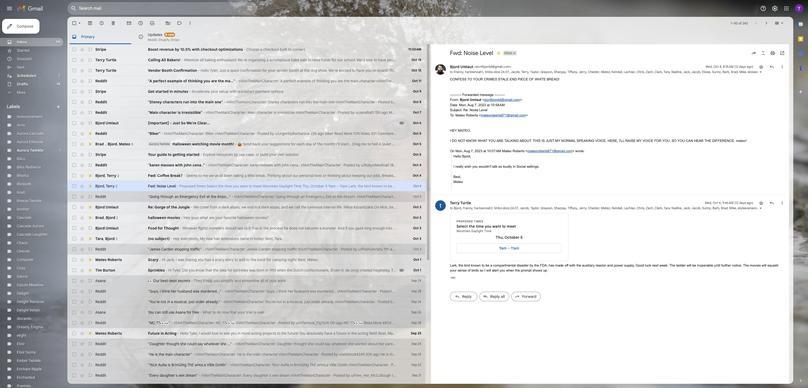 Task type: describe. For each thing, give the bounding box(es) containing it.
1 you're from the left
[[265, 300, 276, 305]]

2 vertical spatial terry turtle
[[450, 201, 471, 206]]

has attachment image for sprinkles
[[399, 268, 405, 274]]

time inside row
[[294, 184, 302, 189]]

3 for we come from a dark abyss, we end in a dark abyss, and we call the luminous interval life. nikos kazantzakis on mon, sep 11, 2023 at 10:24 am james peterson <james.peterson1902@gmail.com> wrote:
[[420, 206, 422, 209]]

fwd: for fwd: coffee break? - seems to me we've all been taking a little break. thinking about our personal lives or thinking about keeping our jobs. breaks are good. it's not a bad idea taking a break every now and then. i
[[148, 174, 157, 178]]

sicritbjordd@gmail.com inside ---------- forwarded message --------- from: bjord umlaut < sicritbjordd@gmail.com > date: mon, aug 7, 2023 at 10:58 am subject: re: noise level to: mateo roberts < mateoroberts871@gmail.com >
[[485, 98, 520, 102]]

👀 image left "
[[160, 322, 165, 326]]

0 horizontal spatial see
[[224, 332, 230, 337]]

is right "he
[[155, 353, 158, 358]]

with left auxiliary
[[480, 184, 487, 189]]

movie
[[210, 142, 221, 147]]

sep left the 24 in the bottom right of the page
[[412, 343, 417, 347]]

show trimmed content image
[[450, 277, 457, 280]]

1 horizontal spatial thinking
[[328, 174, 341, 178]]

trial
[[246, 311, 253, 315]]

of right 'day'
[[313, 142, 317, 147]]

posted up future!
[[279, 321, 290, 326]]

more down "date:"
[[447, 110, 455, 115]]

0 vertical spatial that
[[252, 226, 259, 231]]

the
[[705, 139, 712, 143]]

votes left talk
[[483, 163, 492, 168]]

by left u/positivevista
[[354, 247, 358, 252]]

2 row from the top
[[67, 55, 491, 65]]

1 horizontal spatial back
[[443, 226, 451, 231]]

the right call
[[301, 205, 307, 210]]

2 vertical spatial we're
[[187, 121, 197, 126]]

auxiliary
[[495, 184, 509, 189]]

15 row from the top
[[67, 192, 426, 202]]

with up bad
[[428, 163, 435, 168]]

simple
[[468, 269, 479, 273]]

dreamy
[[17, 325, 30, 330]]

2 daughter's from the left
[[254, 374, 271, 379]]

in down the work
[[283, 300, 286, 305]]

3 order from the left
[[484, 300, 493, 305]]

made inside lark, the bird known to be a compartmental disaster by the fda, has made off with the auxiliary reactor and power supply. good luck next week. the ladder will be inoperable until further notice. the movies will squash your sense of birds so i will alert you when the prompt shows up.
[[556, 264, 564, 268]]

get
[[148, 89, 155, 94]]

0 horizontal spatial that
[[206, 269, 212, 273]]

a down breaks
[[393, 184, 396, 189]]

updates
[[148, 32, 162, 37]]

1 place from the left
[[392, 142, 401, 147]]

stripe for your
[[95, 153, 106, 157]]

from:
[[450, 98, 459, 102]]

days for mike
[[740, 65, 747, 69]]

r/iamthemaincharacter: down free
[[174, 321, 215, 326]]

2 taking from the left
[[442, 174, 453, 178]]

2 main from the left
[[389, 110, 397, 115]]

the left dog
[[304, 68, 310, 73]]

sep left 28
[[412, 290, 417, 294]]

for down organizing
[[262, 68, 267, 73]]

add to tasks image
[[150, 21, 155, 26]]

2 he from the left
[[381, 353, 385, 358]]

best, inside the best, mateo
[[454, 175, 462, 179]]

2 horizontal spatial our
[[367, 174, 372, 178]]

0 horizontal spatial started
[[156, 89, 169, 94]]

1 horizontal spatial our
[[338, 58, 343, 62]]

1 horizontal spatial we're
[[238, 58, 247, 62]]

0 vertical spatial eloisevaniann
[[748, 70, 768, 74]]

0 vertical spatial mike
[[740, 70, 747, 74]]

2 john from the left
[[282, 163, 289, 168]]

1 horizontal spatial r/
[[535, 353, 538, 358]]

reddit for "your aura is bringing the whole vibe down" -
[[95, 363, 106, 368]]

2 my from the left
[[637, 139, 642, 143]]

2 horizontal spatial sunny
[[713, 70, 721, 74]]

your guide to getting started - explore resources by use case,‌ or build your own solution ﻿ ﻿ ﻿ ﻿ ﻿ ﻿ ﻿ ﻿ ﻿ ﻿ ﻿ ﻿ ﻿ ﻿ ﻿ ﻿ ﻿ ﻿ ﻿ ﻿ ﻿ ﻿ ﻿ ﻿ ﻿ ﻿ ﻿ ﻿ ﻿ ﻿ ﻿ ﻿ ﻿ ﻿ ﻿ ﻿ ﻿ ﻿ ﻿ ﻿ ﻿ ﻿ ﻿ ﻿ ﻿ ﻿ ﻿ ﻿ ﻿ ﻿ ﻿ ﻿ ﻿ ﻿ ﻿ ﻿ ﻿ ﻿ ﻿ ﻿ ﻿ ﻿ ﻿ ﻿ ﻿ ﻿ ﻿ ﻿ ﻿ ﻿ ﻿
[[148, 153, 366, 157]]

0 horizontal spatial tyler,
[[173, 269, 181, 273]]

labels image
[[177, 21, 182, 26]]

oct 4 for read
[[413, 163, 422, 167]]

thought
[[164, 226, 179, 231]]

oct 3 for hey guys what are your favorite halloween movies?
[[413, 216, 422, 220]]

2 dream from the left
[[442, 374, 453, 379]]

21 row from the top
[[67, 255, 426, 266]]

1 cena from the left
[[193, 163, 201, 168]]

oct for "a perfect example of thinking you are the ma..." -
[[412, 79, 418, 83]]

hello inside "list"
[[454, 155, 462, 159]]

all inside "list"
[[501, 295, 505, 299]]

2 about from the left
[[342, 174, 352, 178]]

sep 26 for you're
[[412, 300, 422, 304]]

1 checkout from the left
[[201, 47, 218, 52]]

9am inside button
[[500, 246, 507, 251]]

level for fwd: noise level
[[480, 50, 494, 57]]

2 musical, from the left
[[290, 300, 304, 305]]

posted up keeping
[[344, 163, 356, 168]]

posted down if on the bottom left of page
[[341, 247, 353, 252]]

when inside row
[[277, 269, 286, 273]]

your left the work
[[270, 279, 277, 284]]

oct 7
[[413, 111, 422, 115]]

tab list inside fwd: noise level main content
[[67, 30, 794, 44]]

👀 image right 13h
[[354, 322, 359, 326]]

move to image
[[165, 21, 171, 26]]

they
[[392, 269, 400, 273]]

oct 1 for mateo
[[414, 258, 422, 262]]

1 carden from the left
[[162, 247, 174, 252]]

1 vertical spatial franny
[[463, 207, 473, 211]]

read right "23" at the bottom of the page
[[423, 353, 431, 358]]

1 dream from the left
[[279, 374, 290, 379]]

by left u/ at bottom right
[[522, 321, 526, 326]]

2 horizontal spatial have
[[378, 58, 386, 62]]

stripe for boost
[[95, 47, 106, 52]]

2 bake from the left
[[447, 58, 455, 62]]

vendor booth confirmation - hello tyler, just a quick confirmation for your vendor booth at the dog show. we're excited to have you on board! thanks, terry
[[148, 68, 412, 73]]

confirmation
[[240, 68, 262, 73]]

sep down u/lafleurmorte_ at the bottom
[[412, 311, 417, 315]]

3 stopping from the left
[[422, 247, 437, 252]]

confess to your crimes stale end piece of white bread!
[[450, 77, 560, 81]]

the left 'abyss'
[[410, 226, 416, 231]]

2 you from the left
[[678, 139, 685, 143]]

raise
[[312, 58, 321, 62]]

oct for "karen messes with john cena ." - r/iamthemaincharacter: karen messes with john cena . r/iamthemaincharacter · posted by u/robynmedina5 18h ago karen messes with john cena . read more 1906 votes 217 comments hide r/iamthemaincharacter
[[413, 163, 419, 167]]

read left 903
[[449, 247, 457, 252]]

1 . from the left
[[299, 163, 300, 168]]

tiffany for jacob
[[568, 207, 578, 211]]

birds
[[472, 269, 479, 273]]

2 inside brad , bjord 2
[[116, 216, 118, 220]]

daylight inside proposed times select the time you want to meet mountain daylight time
[[472, 230, 484, 233]]

computer
[[17, 258, 34, 263]]

have for the
[[325, 332, 333, 337]]

to right the add
[[247, 258, 250, 263]]

8 inside tab
[[166, 33, 167, 36]]

1 my from the left
[[556, 139, 561, 143]]

the left dutch
[[287, 269, 293, 273]]

"mc ??
[[148, 321, 160, 326]]

2 . from the left
[[453, 163, 454, 168]]

reply all
[[491, 295, 505, 299]]

sep 22
[[412, 364, 422, 368]]

scary - hi jack, i was hoping you had a scary story to add to the book for camping night! best, mateo
[[148, 258, 318, 263]]

reddit for "biker" - r/iamthemaincharacter: biker r/iamthemaincharacter · posted by u/urgentlybarbarous 22h ago biker read more 1174 votes 301 comments hide r/iamthemaincharacter r/nfl · posted by u/total_customer_6627 12h
[[95, 131, 107, 136]]

0 horizontal spatial mike
[[730, 207, 737, 211]]

1 taking from the left
[[234, 174, 244, 178]]

3 carden from the left
[[409, 247, 421, 252]]

bliss radiance
[[17, 165, 41, 170]]

asana for they'll help you simplify and streamline all of your work ‌ ‌ ‌ ‌ ‌ ‌ ‌ ‌ ‌ ‌ ‌ ‌ ‌ ‌ ‌ ‌ ‌ ‌ ‌ ‌ ‌ ‌ ‌ ‌ ‌ ‌ ‌ ‌ ‌ ‌ ‌ ‌ ‌ ‌ ‌ ‌ ‌ ‌ ‌ ‌ ‌ ‌ ‌ ‌ ‌ ‌ ‌ ‌ ‌ ‌ ‌ ‌ ‌ ‌ ‌ ‌ ‌ ‌ ‌ ‌ ‌ ‌ ‌ ‌ ‌ ‌ ‌ ‌ ‌ ‌
[[95, 279, 106, 284]]

in left 1913
[[266, 269, 268, 273]]

2 just from the left
[[305, 300, 311, 305]]

sicritbjordd@gmail.com inside bjord umlaut < sicritbjordd@gmail.com >
[[476, 65, 510, 69]]

8 row from the top
[[67, 118, 426, 129]]

0 horizontal spatial our
[[293, 174, 298, 178]]

nadine for sunny
[[672, 207, 682, 211]]

0 vertical spatial thinking
[[188, 79, 203, 84]]

0 vertical spatial back
[[253, 142, 261, 147]]

the up the shows up.
[[535, 264, 539, 268]]

of right 50 at top
[[739, 21, 742, 25]]

0 horizontal spatial 9am
[[329, 184, 336, 189]]

elixir for elixir link
[[17, 342, 25, 347]]

inbox for inbox button
[[505, 51, 513, 55]]

1 vertical spatial just
[[173, 121, 180, 126]]

r/nfl
[[446, 131, 453, 136]]

2 every from the left
[[406, 374, 415, 379]]

the left future!
[[281, 332, 287, 337]]

to bjord , franny , harlownoah1 , timbo.slice.24.07 , jacob , taylor , grayson , sharpay , tiffany , jerry , chester , mateo , kendall , lachlan , chris , zach , clark , tara , nadine , jack , jacob , sunny , barb , brad , mike , eloisevaniann ,
[[450, 207, 759, 211]]

delight rainbow link
[[17, 300, 44, 305]]

1 karen from the left
[[250, 163, 260, 168]]

0 vertical spatial mateoroberts871@gmail.com link
[[481, 113, 526, 117]]

to left do
[[213, 311, 216, 315]]

1 horizontal spatial so
[[499, 165, 502, 169]]

inbox for inbox link
[[17, 40, 27, 45]]

time inside proposed times select the time you want to meet mountain daylight time
[[485, 230, 492, 233]]

2 quiet from the left
[[405, 142, 415, 147]]

turtle for calling all bakers! - attention all baking enthusiasts! we're organizing a scrumptious bake sale to raise funds for our school. we'd love to have your delectable contributions. let's bake up a storm and make
[[106, 58, 116, 62]]

2 traffic from the left
[[438, 247, 448, 252]]

4, for 8:15 am
[[720, 65, 723, 69]]

best, right today! at the bottom of the page
[[265, 237, 274, 242]]

1 vertical spatial sunny
[[703, 207, 712, 211]]

read up i'll
[[335, 131, 343, 136]]

0 horizontal spatial an
[[175, 195, 179, 199]]

to right am
[[450, 207, 453, 211]]

blissful
[[17, 174, 29, 178]]

fwd: for fwd: noise level - proposed times select the time you want to meet mountain daylight time thu, october 5 9am – 11am lark, the bird known to be a compartmental disaster by the fda, has made off with the auxiliary reactor
[[148, 184, 156, 189]]

the up as
[[459, 264, 464, 268]]

1 you from the left
[[489, 139, 496, 143]]

2 irresistible from the left
[[419, 110, 436, 115]]

character down projects
[[262, 353, 278, 358]]

oct for "disney characters run into the main one" -
[[413, 100, 419, 104]]

the up 14h
[[390, 353, 395, 358]]

crimes
[[484, 77, 498, 81]]

18h
[[390, 163, 396, 168]]

1 vertical spatial are
[[395, 174, 400, 178]]

not starred checkbox for wed, oct 4, 8:15 am (12 days ago)
[[759, 64, 764, 70]]

umlaut for [important] - just so we're clear...
[[106, 121, 119, 126]]

4 for good.
[[420, 174, 422, 178]]

2 biker from the left
[[325, 131, 334, 136]]

1 horizontal spatial use
[[239, 153, 245, 157]]

oct for "james carden stopping traffic" - r/iamthemaincharacter: james carden stopping traffic r/iamthemaincharacter · posted by u/positivevista 19h ago james carden stopping traffic read more 903 votes 263 comments hide r/iamthemaincharacter
[[414, 248, 419, 252]]

0 horizontal spatial barb
[[713, 207, 720, 211]]

cascade laughter
[[17, 233, 48, 237]]

mateo roberts for future in acting
[[95, 332, 122, 337]]

1 vertical spatial timbo.slice.24.07
[[494, 207, 519, 211]]

bjord umlaut cell
[[450, 65, 512, 69]]

1 horizontal spatial an
[[394, 226, 398, 231]]

hello bjord,
[[454, 155, 472, 159]]

umlaut for re: gorge of the jungle
[[106, 205, 119, 210]]

you inside lark, the bird known to be a compartmental disaster by the fda, has made off with the auxiliary reactor and power supply. good luck next week. the ladder will be inoperable until further notice. the movies will squash your sense of birds so i will alert you when the prompt shows up.
[[500, 269, 506, 273]]

the inside proposed times select the time you want to meet mountain daylight time
[[469, 225, 475, 229]]

1 john from the left
[[184, 163, 192, 168]]

lachlan for eloise
[[624, 70, 636, 74]]

dazzle meadow link
[[17, 283, 43, 288]]

1 halloween from the left
[[148, 216, 166, 221]]

cascade up ethereal
[[29, 131, 44, 136]]

posted left u/ at bottom right
[[509, 321, 521, 326]]

sale
[[300, 58, 307, 62]]

fwd: coffee break? - seems to me we've all been taking a little break. thinking about our personal lives or thinking about keeping our jobs. breaks are good. it's not a bad idea taking a break every now and then. i
[[148, 174, 503, 178]]

bliss
[[17, 165, 24, 170]]

to right guide
[[168, 153, 172, 157]]

1 vertical spatial me
[[203, 174, 208, 178]]

1 bake from the left
[[291, 58, 299, 62]]

interval
[[324, 205, 336, 210]]

1612
[[527, 300, 533, 305]]

confirmation
[[174, 68, 197, 73]]

1 vertical spatial eloisevaniann
[[738, 207, 758, 211]]

posted left u/janeball1
[[338, 110, 350, 115]]

toggle split pane mode image
[[775, 21, 780, 26]]

8:15 am
[[724, 65, 734, 69]]

sep left 22
[[412, 364, 417, 368]]

0 vertical spatial timbo.slice.24.07
[[485, 70, 510, 74]]

1 vertical spatial r/
[[527, 374, 529, 379]]

chris for eloise
[[637, 70, 645, 74]]

the down more
[[246, 353, 252, 358]]

by down 🎃 icon
[[234, 153, 238, 157]]

ago) for wed, oct 4, 9:46 am (12 days ago)
[[747, 201, 754, 205]]

simplify
[[221, 279, 234, 284]]

be up topping
[[486, 264, 490, 268]]

archive image
[[87, 21, 93, 26]]

0 vertical spatial movies
[[167, 216, 180, 221]]

brother
[[17, 207, 29, 212]]

by left the best, mateo
[[437, 184, 441, 189]]

26 for you can still use asana for free - what to do now that your trial is over. ‌ ‌ ‌ ‌ ‌ ‌ ‌ ‌ ‌ ‌ ‌ ‌ ‌ ‌ ‌ ‌ ‌ ‌ ‌ ‌ ‌ ‌ ‌ ‌ ‌ ‌ ‌ ‌ ‌ ‌ ‌ ‌ ‌ ‌ ‌ ‌ ‌ ‌ ‌ ‌ ‌ ‌ ‌ ‌ ‌ ‌ ‌ ‌ ‌ ‌ ‌ ‌ ‌ ‌ ‌ ‌ ‌ ‌ ‌ ‌ ‌ ‌ ‌ ‌ ‌ ‌ ‌ ‌ ‌ ‌ ‌ ‌ ‌ ‌ ‌ ‌ ‌ ‌ ‌ ‌ ‌
[[418, 311, 422, 315]]

has inside row
[[458, 184, 464, 189]]

2 stopping from the left
[[272, 247, 287, 252]]

meadow
[[29, 283, 43, 288]]

reddit for "guys, i think her husband was murdered..." -
[[95, 290, 106, 294]]

1 vertical spatial use
[[169, 311, 175, 315]]

it's
[[412, 174, 416, 178]]

row containing tim burton
[[67, 266, 498, 276]]

oct 3 for whoever fights monsters should see to it that in the process he does not become a monster. and if you gaze long enough into an abyss, the abyss will gaze back into you.
[[413, 227, 422, 231]]

11am inside button
[[511, 246, 520, 251]]

1 horizontal spatial mateoroberts871@gmail.com link
[[528, 149, 573, 153]]

1 he from the left
[[237, 353, 242, 358]]

and left then.
[[485, 174, 491, 178]]

comments right '217'
[[499, 163, 517, 168]]

row containing tara
[[67, 234, 426, 245]]

2 already. from the left
[[494, 300, 507, 305]]

list inside fwd: noise level main content
[[431, 59, 809, 307]]

0 vertical spatial now
[[477, 174, 484, 178]]

elixir sunny link
[[17, 351, 36, 355]]

in right projects
[[277, 332, 280, 337]]

for down story
[[228, 269, 233, 273]]

arno
[[17, 123, 25, 128]]

jack for eloise
[[684, 70, 690, 74]]

27 row from the top
[[67, 318, 530, 329]]

camping
[[272, 258, 287, 263]]

tyler, for hello tyler, just a quick confirmation for your vendor booth at the dog show. we're excited to have you on board! thanks, terry
[[210, 68, 219, 73]]

3 musical, from the left
[[462, 300, 476, 305]]

noise for fwd: noise level
[[464, 50, 479, 57]]

discardo
[[17, 317, 31, 322]]

1 vertical spatial mateoroberts871@gmail.com
[[528, 149, 573, 153]]

in up read more 8504 votes 476 comments hide r/iamthemaincharacter r/popculturechat · posted by u/
[[455, 300, 458, 305]]

umlaut down storm
[[461, 65, 474, 69]]

0 vertical spatial time
[[225, 184, 232, 189]]

support image
[[761, 5, 767, 12]]

0 horizontal spatial you
[[148, 311, 154, 315]]

elight link
[[17, 334, 26, 339]]

wed, oct 4, 9:46 am (12 days ago) cell
[[705, 201, 754, 206]]

is left 7
[[415, 110, 418, 115]]

a down her
[[171, 300, 173, 305]]

0 horizontal spatial select
[[207, 184, 217, 189]]

call
[[295, 205, 300, 210]]

1 vertical spatial we're
[[329, 68, 338, 73]]

not starred checkbox for wed, oct 4, 9:46 am (12 days ago)
[[759, 201, 764, 206]]

1 vertical spatial aug
[[464, 149, 470, 153]]

4 row from the top
[[67, 76, 426, 86]]

2 she from the left
[[221, 342, 227, 347]]

reddit for "you're not in a musical, just order already." - r/iamthemaincharacter: you're not in a musical, just order already. r/iamthemaincharacter · posted by u/lafleurmorte_ 17h ago you're not in a musical, just order already. read more 1612 votes
[[95, 300, 106, 305]]

sep up sep 24
[[411, 332, 417, 336]]

snooze image
[[138, 21, 143, 26]]

23 row from the top
[[67, 276, 426, 287]]

hi for hi tyler, did you know that the idea for sprinkles was born in 1913 when the dutch confectionaire, erven h. de jong created hagelslag. they were originally intended to be used as a simple topping for
[[168, 269, 172, 273]]

1 musical, from the left
[[174, 300, 188, 305]]

2 place from the left
[[416, 142, 425, 147]]

and left call
[[282, 205, 288, 210]]

vibe
[[207, 363, 215, 368]]

wouldn't
[[479, 165, 492, 169]]

to left "hell"
[[368, 142, 371, 147]]

hey for hey everybody, my new hair extensions came in today! best, tara
[[173, 237, 180, 242]]

with right "10.5%"
[[192, 47, 200, 52]]

fda, inside lark, the bird known to be a compartmental disaster by the fda, has made off with the auxiliary reactor and power supply. good luck next week. the ladder will be inoperable until further notice. the movies will squash your sense of birds so i will alert you when the prompt shows up.
[[540, 264, 548, 268]]

3 ?? from the left
[[350, 321, 354, 326]]

by up know
[[468, 131, 472, 136]]

r/iamthemaincharacter: down down"
[[202, 374, 242, 379]]

1174
[[354, 131, 360, 136]]

in down movies?
[[260, 226, 263, 231]]

revenue
[[159, 47, 174, 52]]

off inside lark, the bird known to be a compartmental disaster by the fda, has made off with the auxiliary reactor and power supply. good luck next week. the ladder will be inoperable until further notice. the movies will squash your sense of birds so i will alert you when the prompt shows up.
[[565, 264, 569, 268]]

wrote: inside row
[[518, 205, 528, 210]]

..
[[105, 142, 107, 147]]

oct for re: gorge of the jungle - we come from a dark abyss, we end in a dark abyss, and we call the luminous interval life. nikos kazantzakis on mon, sep 11, 2023 at 10:24 am james peterson <james.peterson1902@gmail.com> wrote:
[[413, 206, 419, 209]]

gmail image
[[17, 3, 46, 14]]

ago right 14h
[[399, 374, 405, 379]]

bjord,
[[463, 155, 472, 159]]

are for "a perfect example of thinking you are the ma..." -
[[211, 79, 217, 84]]

0 horizontal spatial abyss,
[[230, 205, 241, 210]]

2 horizontal spatial into
[[452, 226, 458, 231]]

zach for sunny
[[646, 207, 654, 211]]

october inside "list"
[[505, 236, 520, 240]]

character left 7
[[398, 110, 414, 115]]

fwd: for fwd: noise level
[[450, 50, 463, 57]]

a inside lark, the bird known to be a compartmental disaster by the fda, has made off with the auxiliary reactor and power supply. good luck next week. the ladder will be inoperable until further notice. the movies will squash your sense of birds so i will alert you when the prompt shows up.
[[491, 264, 493, 268]]

exit
[[200, 195, 206, 199]]

meet inside proposed times select the time you want to meet mountain daylight time
[[507, 225, 516, 229]]

2 acting from the left
[[358, 332, 369, 337]]

clark for sunny
[[655, 207, 663, 211]]

3 for hey guys what are your favorite halloween movies?
[[420, 216, 422, 220]]

2 gaze from the left
[[434, 226, 442, 231]]

more down 'bjord,' at top
[[465, 163, 473, 168]]

is up [important] - just so we're clear... link
[[274, 110, 277, 115]]

of left the work
[[265, 279, 269, 284]]

has inside lark, the bird known to be a compartmental disaster by the fda, has made off with the auxiliary reactor and power supply. good luck next week. the ladder will be inoperable until further notice. the movies will squash your sense of birds so i will alert you when the prompt shows up.
[[549, 264, 555, 268]]

when inside lark, the bird known to be a compartmental disaster by the fda, has made off with the auxiliary reactor and power supply. good luck next week. the ladder will be inoperable until further notice. the movies will squash your sense of birds so i will alert you when the prompt shows up.
[[507, 269, 515, 273]]

1 vertical spatial love
[[212, 332, 219, 337]]

can
[[155, 311, 161, 315]]

32 row from the top
[[67, 371, 529, 382]]

5 inside "list"
[[521, 236, 523, 240]]

delight link
[[17, 292, 29, 296]]

3 wet from the left
[[435, 374, 441, 379]]

level inside ---------- forwarded message --------- from: bjord umlaut < sicritbjordd@gmail.com > date: mon, aug 7, 2023 at 10:58 am subject: re: noise level to: mateo roberts < mateoroberts871@gmail.com >
[[480, 108, 488, 112]]

1 horizontal spatial see
[[237, 226, 243, 231]]

sunny inside labels navigation
[[26, 351, 36, 355]]

> inside bjord umlaut < sicritbjordd@gmail.com >
[[510, 65, 512, 69]]

labels heading
[[7, 104, 56, 110]]

2 horizontal spatial abyss,
[[399, 226, 409, 231]]

15 for terry
[[418, 69, 422, 72]]

jobs.
[[373, 174, 381, 178]]

character down characters
[[159, 110, 177, 115]]

1 acting from the left
[[251, 332, 262, 337]]

to right excited
[[352, 68, 356, 73]]

903
[[468, 247, 474, 252]]

1 she from the left
[[180, 342, 186, 347]]

velvet
[[29, 309, 40, 313]]

2 oct 5 from the top
[[413, 142, 422, 146]]

built
[[280, 47, 287, 52]]

reddit for "main character is irresistible" - r/iamthemaincharacter: main character is irresistible r/iamthemaincharacter · posted by u/janeball1 15h ago main character is irresistible read more 2653 votes 205 comments hide r/iamthemaincharacter r
[[95, 110, 107, 115]]

1 horizontal spatial into
[[386, 226, 393, 231]]

💀 image
[[165, 322, 169, 326]]

👀 image down you can still use asana for free - what to do now that your trial is over. ‌ ‌ ‌ ‌ ‌ ‌ ‌ ‌ ‌ ‌ ‌ ‌ ‌ ‌ ‌ ‌ ‌ ‌ ‌ ‌ ‌ ‌ ‌ ‌ ‌ ‌ ‌ ‌ ‌ ‌ ‌ ‌ ‌ ‌ ‌ ‌ ‌ ‌ ‌ ‌ ‌ ‌ ‌ ‌ ‌ ‌ ‌ ‌ ‌ ‌ ‌ ‌ ‌ ‌ ‌ ‌ ‌ ‌ ‌ ‌ ‌ ‌ ‌ ‌ ‌ ‌ ‌ ‌ ‌ ‌ ‌ ‌ ‌ ‌ ‌ ‌ ‌ ‌ ‌ ‌ ‌
[[226, 322, 231, 326]]

(12 for 8:15 am
[[735, 65, 739, 69]]

a right as
[[465, 269, 467, 273]]

on inside "list"
[[450, 149, 455, 153]]

asana for what to do now that your trial is over. ‌ ‌ ‌ ‌ ‌ ‌ ‌ ‌ ‌ ‌ ‌ ‌ ‌ ‌ ‌ ‌ ‌ ‌ ‌ ‌ ‌ ‌ ‌ ‌ ‌ ‌ ‌ ‌ ‌ ‌ ‌ ‌ ‌ ‌ ‌ ‌ ‌ ‌ ‌ ‌ ‌ ‌ ‌ ‌ ‌ ‌ ‌ ‌ ‌ ‌ ‌ ‌ ‌ ‌ ‌ ‌ ‌ ‌ ‌ ‌ ‌ ‌ ‌ ‌ ‌ ‌ ‌ ‌ ‌ ‌ ‌ ‌ ‌ ‌ ‌ ‌ ‌ ‌ ‌ ‌ ‌
[[95, 311, 106, 315]]

by up keeping
[[356, 163, 360, 168]]

1 vertical spatial mon,
[[456, 149, 463, 153]]

bjord umlaut < sicritbjordd@gmail.com >
[[450, 65, 512, 69]]

the left ma..."
[[218, 79, 224, 84]]

discardo link
[[17, 317, 31, 322]]

– inside row
[[337, 184, 339, 189]]

elixir for elixir sunny
[[17, 351, 25, 355]]

was for murdered..."
[[193, 290, 200, 294]]

is right 20h
[[386, 353, 389, 358]]

at inside ---------- forwarded message --------- from: bjord umlaut < sicritbjordd@gmail.com > date: mon, aug 7, 2023 at 10:58 am subject: re: noise level to: mateo roberts < mateoroberts871@gmail.com >
[[487, 103, 490, 107]]

1 horizontal spatial new
[[206, 237, 213, 242]]

1 vertical spatial harlownoah1
[[475, 207, 493, 211]]

oct inside cell
[[713, 201, 719, 205]]

1 just from the left
[[189, 300, 195, 305]]

the left 'auxiliary reactor'
[[577, 264, 582, 268]]

r/iamthemaincharacter: up the been
[[209, 163, 249, 168]]

twinkle for aurora twinkle
[[30, 148, 43, 153]]

12 row from the top
[[67, 160, 567, 171]]

mateo roberts for scary
[[95, 258, 122, 263]]

posted up not at right top
[[455, 131, 467, 136]]

power
[[614, 264, 624, 268]]

10:58 am
[[491, 103, 505, 107]]

more left 1174
[[344, 131, 353, 136]]

and right simplify
[[235, 279, 241, 284]]

halloween
[[173, 142, 191, 147]]

to down little
[[249, 184, 252, 189]]

1 vertical spatial 2023
[[475, 149, 483, 153]]

0 vertical spatial harlownoah1
[[465, 70, 483, 74]]

not starred image
[[759, 201, 764, 206]]

dog
[[311, 68, 317, 73]]

made inside row
[[465, 184, 474, 189]]

1 vertical spatial idea
[[220, 269, 227, 273]]

< down the about.
[[526, 149, 528, 153]]

by left u/lafleurmorte_ at the bottom
[[391, 300, 395, 305]]

0 vertical spatial lark,
[[349, 184, 357, 189]]

1 horizontal spatial barb
[[723, 70, 730, 74]]

r/iamthemaincharacter: down the one"
[[206, 110, 247, 115]]

0 vertical spatial daylight
[[279, 184, 293, 189]]

1 every from the left
[[243, 374, 253, 379]]

1 horizontal spatial love
[[366, 58, 373, 62]]

of right gorge
[[167, 205, 170, 210]]

7 row from the top
[[67, 108, 552, 118]]

was for hoping
[[178, 258, 184, 263]]

noise inside ---------- forwarded message --------- from: bjord umlaut < sicritbjordd@gmail.com > date: mon, aug 7, 2023 at 10:58 am subject: re: noise level to: mateo roberts < mateoroberts871@gmail.com >
[[470, 108, 479, 112]]

i'll
[[337, 142, 340, 147]]

0 horizontal spatial want
[[240, 184, 248, 189]]

of inside lark, the bird known to be a compartmental disaster by the fda, has made off with the auxiliary reactor and power supply. good luck next week. the ladder will be inoperable until further notice. the movies will squash your sense of birds so i will alert you when the prompt shows up.
[[468, 269, 471, 273]]

the down the accelerate
[[198, 100, 204, 105]]

0 horizontal spatial james
[[247, 247, 258, 252]]

wed, sep 20, 2023, 11:17 pm element
[[411, 384, 422, 389]]

the down scary
[[213, 269, 219, 273]]

announcement link
[[17, 115, 42, 119]]

aug inside ---------- forwarded message --------- from: bjord umlaut < sicritbjordd@gmail.com > date: mon, aug 7, 2023 at 10:58 am subject: re: noise level to: mateo roberts < mateoroberts871@gmail.com >
[[468, 103, 474, 107]]

1 inside labels navigation
[[59, 149, 60, 153]]

1 order from the left
[[196, 300, 205, 305]]

select inside proposed times select the time you want to meet mountain daylight time
[[457, 225, 468, 229]]

i left do at the top right of page
[[450, 139, 451, 143]]

1 wet from the left
[[179, 374, 185, 379]]

jungle
[[178, 205, 190, 210]]

he
[[284, 226, 288, 231]]

roberts inside ---------- forwarded message --------- from: bjord umlaut < sicritbjordd@gmail.com > date: mon, aug 7, 2023 at 10:58 am subject: re: noise level to: mateo roberts < mateoroberts871@gmail.com >
[[466, 113, 478, 117]]

bjord inside ---------- forwarded message --------- from: bjord umlaut < sicritbjordd@gmail.com > date: mon, aug 7, 2023 at 10:58 am subject: re: noise level to: mateo roberts < mateoroberts871@gmail.com >
[[460, 98, 469, 102]]

u/robynmedina5
[[361, 163, 390, 168]]

to right sale
[[308, 58, 312, 62]]

r/popculturechat
[[478, 321, 506, 326]]

1 horizontal spatial you
[[300, 332, 306, 337]]

a right had
[[212, 258, 214, 263]]

sep 26 for ‌
[[412, 311, 422, 315]]

1 stopping from the left
[[175, 247, 189, 252]]

disaster inside lark, the bird known to be a compartmental disaster by the fda, has made off with the auxiliary reactor and power supply. good luck next week. the ladder will be inoperable until further notice. the movies will squash your sense of birds so i will alert you when the prompt shows up.
[[517, 264, 529, 268]]

are for halloween movies - hey guys what are your favorite halloween movies?
[[209, 216, 215, 221]]

mountain inside row
[[263, 184, 278, 189]]

1 the from the left
[[670, 264, 676, 268]]

boost revenue by 10.5% with checkout optimizations - choose a checkout built to convert ﻿ ﻿ ﻿ ﻿ ﻿ ﻿ ﻿ ﻿ ﻿ ﻿ ﻿ ﻿ ﻿ ﻿ ﻿ ﻿ ﻿ ﻿ ﻿ ﻿ ﻿ ﻿ ﻿ ﻿ ﻿ ﻿ ﻿ ﻿ ﻿ ﻿ ﻿ ﻿ ﻿ ﻿ ﻿ ﻿ ﻿ ﻿ ﻿ ﻿ ﻿ ﻿ ﻿ ﻿ ﻿ ﻿ ﻿ ﻿ ﻿ ﻿ ﻿ ﻿ ﻿ ﻿ ﻿ ﻿ ﻿ ﻿ ﻿ ﻿ ﻿ ﻿ ﻿ ﻿ ﻿ ﻿ ﻿ ﻿ ﻿ ﻿ ﻿ ﻿ ﻿ ﻿ ﻿ ﻿ ﻿ ﻿ ﻿ ﻿ ﻿ ﻿ ﻿
[[148, 47, 384, 52]]

just
[[546, 139, 555, 143]]

bringing
[[172, 363, 187, 368]]

17 row from the top
[[67, 213, 426, 223]]

0 vertical spatial or
[[256, 153, 259, 157]]

compartmental inside row
[[396, 184, 422, 189]]

mark as unread image
[[126, 21, 132, 26]]

setup
[[219, 89, 229, 94]]

lark, inside lark, the bird known to be a compartmental disaster by the fda, has made off with the auxiliary reactor and power supply. good luck next week. the ladder will be inoperable until further notice. the movies will squash your sense of birds so i will alert you when the prompt shows up.
[[450, 264, 458, 268]]

2 horizontal spatial was
[[249, 269, 256, 273]]

cozy link
[[17, 266, 25, 271]]

22h
[[311, 131, 317, 136]]

show details image for wed, oct 4, 8:15 am (12 days ago)
[[760, 71, 763, 74]]

h.
[[341, 269, 345, 273]]

the left process
[[263, 226, 269, 231]]

10 row from the top
[[67, 139, 428, 150]]

reddit for "he is the main character" - r/iamthemaincharacter: he is the main character r/iamthemaincharacter · posted by u/wildmutt4349 20h ago he is the main character read more 1497 votes 357 comments hide r/iamthemaincharacter r/
[[95, 353, 106, 358]]

1 horizontal spatial just
[[219, 68, 226, 73]]

squash
[[768, 264, 779, 268]]

a down boost revenue by 10.5% with checkout optimizations - choose a checkout built to convert ﻿ ﻿ ﻿ ﻿ ﻿ ﻿ ﻿ ﻿ ﻿ ﻿ ﻿ ﻿ ﻿ ﻿ ﻿ ﻿ ﻿ ﻿ ﻿ ﻿ ﻿ ﻿ ﻿ ﻿ ﻿ ﻿ ﻿ ﻿ ﻿ ﻿ ﻿ ﻿ ﻿ ﻿ ﻿ ﻿ ﻿ ﻿ ﻿ ﻿ ﻿ ﻿ ﻿ ﻿ ﻿ ﻿ ﻿ ﻿ ﻿ ﻿ ﻿ ﻿ ﻿ ﻿ ﻿ ﻿ ﻿ ﻿ ﻿ ﻿ ﻿ ﻿ ﻿ ﻿ ﻿ ﻿ ﻿ ﻿ ﻿ ﻿ ﻿ ﻿ ﻿ ﻿ ﻿ ﻿ ﻿ ﻿ ﻿ ﻿ ﻿ ﻿ ﻿
[[267, 58, 269, 62]]

booth
[[162, 68, 173, 73]]

enigma
[[31, 325, 43, 330]]

1 horizontal spatial idea
[[434, 174, 441, 178]]

oct 3 for hey everybody, my new hair extensions came in today! best, tara
[[413, 237, 422, 241]]

oct for "biker" - r/iamthemaincharacter: biker r/iamthemaincharacter · posted by u/urgentlybarbarous 22h ago biker read more 1174 votes 301 comments hide r/iamthemaincharacter r/nfl · posted by u/total_customer_6627 12h
[[413, 132, 419, 136]]

should
[[225, 226, 237, 231]]

13 row from the top
[[67, 171, 503, 181]]

1 horizontal spatial james
[[397, 247, 408, 252]]

monsters
[[209, 226, 224, 231]]

cascade for cascade link
[[17, 216, 32, 221]]

u/infamous_fig7614
[[296, 321, 329, 326]]

advanced search options image
[[245, 3, 255, 13]]

umlaut for food for thought
[[106, 226, 119, 231]]

bird inside row
[[365, 184, 371, 189]]

whoever
[[183, 226, 198, 231]]

0 vertical spatial meet
[[253, 184, 262, 189]]

for right funds at the top left
[[332, 58, 337, 62]]

aurora twinkle
[[17, 148, 43, 153]]

your inside lark, the bird known to be a compartmental disaster by the fda, has made off with the auxiliary reactor and power supply. good luck next week. the ladder will be inoperable until further notice. the movies will squash your sense of birds so i will alert you when the prompt shows up.
[[450, 269, 457, 273]]

2 horizontal spatial james
[[431, 205, 442, 210]]

oct for "going through an emergency exit at the airpo..." -
[[414, 195, 419, 199]]

ago) for wed, oct 4, 8:15 am (12 days ago)
[[747, 65, 754, 69]]

0 horizontal spatial into
[[190, 100, 197, 105]]

delight for delight rainbow
[[17, 300, 29, 305]]

0 vertical spatial off
[[475, 184, 479, 189]]

0 horizontal spatial now
[[222, 311, 229, 315]]

aurora for aurora twinkle
[[17, 148, 29, 153]]

turtle inside "list"
[[461, 201, 471, 206]]

be left 'inoperable'
[[693, 264, 697, 268]]

1 50 of 240
[[731, 21, 749, 25]]

mateoroberts871@gmail.com inside ---------- forwarded message --------- from: bjord umlaut < sicritbjordd@gmail.com > date: mon, aug 7, 2023 at 10:58 am subject: re: noise level to: mateo roberts < mateoroberts871@gmail.com >
[[481, 113, 526, 117]]

be left used
[[446, 269, 450, 273]]

booth
[[289, 68, 299, 73]]

10:24
[[415, 205, 424, 210]]

re: gorge of the jungle - we come from a dark abyss, we end in a dark abyss, and we call the luminous interval life. nikos kazantzakis on mon, sep 11, 2023 at 10:24 am james peterson <james.peterson1902@gmail.com> wrote:
[[148, 205, 528, 210]]

it
[[249, 226, 251, 231]]

primary tab
[[67, 30, 134, 44]]



Task type: locate. For each thing, give the bounding box(es) containing it.
little
[[248, 174, 255, 178]]

hide
[[502, 110, 509, 115], [397, 131, 404, 136], [518, 163, 526, 168], [511, 247, 519, 252], [429, 321, 436, 326], [486, 353, 494, 358], [518, 374, 526, 379]]

0 vertical spatial 8
[[166, 33, 167, 36]]

25
[[418, 321, 422, 325], [418, 332, 422, 336]]

mateoroberts871@gmail.com down 10:58 am
[[481, 113, 526, 117]]

3 just from the left
[[477, 300, 483, 305]]

oct 4 for be
[[414, 184, 422, 188]]

a
[[379, 142, 381, 147], [402, 142, 405, 147]]

sep 25 for hello tyler, i would love to see you in more acting projects in the future! you absolutely have a future in the acting field! best, mateo
[[411, 332, 422, 336]]

"
[[169, 321, 171, 326]]

– inside button
[[508, 246, 510, 251]]

timbo.slice.24.07 up crimes
[[485, 70, 510, 74]]

0 horizontal spatial time
[[294, 184, 302, 189]]

1 vertical spatial fwd:
[[148, 174, 157, 178]]

fwd: down "karen
[[148, 174, 157, 178]]

0 horizontal spatial just
[[189, 300, 195, 305]]

just
[[189, 300, 195, 305], [305, 300, 311, 305], [477, 300, 483, 305]]

0 horizontal spatial main
[[248, 110, 256, 115]]

0 vertical spatial franny
[[454, 70, 464, 74]]

reply for reply
[[462, 295, 472, 299]]

1 vertical spatial started
[[186, 153, 200, 157]]

really
[[456, 165, 464, 169]]

oct for scary - hi jack, i was hoping you had a scary story to add to the book for camping night! best, mateo
[[414, 258, 419, 262]]

reddit for "every daughter's wet dream" - r/iamthemaincharacter: every daughter's wet dream r/iamthemaincharacter · posted by u/free_hat_mccullough 14h ago every daughter's wet dream read more 3727 votes 1172 comments hide r/
[[95, 374, 106, 379]]

chester for jacob
[[589, 207, 600, 211]]

1 vertical spatial jerry
[[579, 207, 587, 211]]

0 vertical spatial not starred checkbox
[[759, 64, 764, 70]]

14 reddit from the top
[[95, 374, 106, 379]]

0 horizontal spatial me
[[203, 174, 208, 178]]

2 vertical spatial that
[[230, 311, 237, 315]]

0 vertical spatial are
[[211, 79, 217, 84]]

for left each
[[291, 142, 296, 147]]

wed, for sunny
[[705, 201, 713, 205]]

0 vertical spatial october
[[311, 184, 325, 189]]

25 right 476
[[418, 321, 422, 325]]

i inside lark, the bird known to be a compartmental disaster by the fda, has made off with the auxiliary reactor and power supply. good luck next week. the ladder will be inoperable until further notice. the movies will squash your sense of birds so i will alert you when the prompt shows up.
[[485, 269, 486, 273]]

franny right peterson
[[463, 207, 473, 211]]

1 not starred checkbox from the top
[[759, 64, 764, 70]]

1 horizontal spatial made
[[556, 264, 564, 268]]

oct for food for thought - whoever fights monsters should see to it that in the process he does not become a monster. and if you gaze long enough into an abyss, the abyss will gaze back into you.
[[413, 227, 419, 231]]

1 nadine from the top
[[672, 70, 682, 74]]

0 vertical spatial tyler,
[[210, 68, 219, 73]]

2 wet from the left
[[272, 374, 278, 379]]

to inside proposed times select the time you want to meet mountain daylight time
[[503, 225, 506, 229]]

"going through an emergency exit at the airpo..." -
[[148, 195, 234, 199]]

tyler, for hello tyler, i would love to see you in more acting projects in the future! you absolutely have a future in the acting field! best, mateo
[[189, 332, 198, 337]]

0 vertical spatial bjord , terry 2
[[95, 174, 119, 178]]

1 vertical spatial grayson
[[541, 207, 553, 211]]

2 lachlan from the top
[[624, 207, 636, 211]]

2 vertical spatial turtle
[[461, 201, 471, 206]]

2 month! from the left
[[324, 142, 336, 147]]

mountain inside proposed times select the time you want to meet mountain daylight time
[[457, 230, 471, 233]]

0 vertical spatial we're
[[238, 58, 247, 62]]

umlaut inside ---------- forwarded message --------- from: bjord umlaut < sicritbjordd@gmail.com > date: mon, aug 7, 2023 at 10:58 am subject: re: noise level to: mateo roberts < mateoroberts871@gmail.com >
[[470, 98, 482, 102]]

ago) inside cell
[[747, 201, 754, 205]]

0 vertical spatial level
[[480, 50, 494, 57]]

oct 8
[[413, 100, 422, 104]]

of left birds
[[468, 269, 471, 273]]

about.
[[520, 139, 532, 143]]

grayson for terry
[[541, 70, 553, 74]]

1 about from the left
[[282, 174, 292, 178]]

reply link
[[450, 292, 478, 302]]

mateoroberts871@gmail.com link
[[481, 113, 526, 117], [528, 149, 573, 153]]

reddit for "going through an emergency exit at the airpo..." -
[[95, 195, 106, 199]]

turtle for vendor booth confirmation - hello tyler, just a quick confirmation for your vendor booth at the dog show. we're excited to have you on board! thanks, terry
[[106, 68, 116, 73]]

25 for hello tyler, i would love to see you in more acting projects in the future! you absolutely have a future in the acting field! best, mateo
[[418, 332, 422, 336]]

now
[[477, 174, 484, 178], [222, 311, 229, 315]]

show details image for wed, oct 4, 9:46 am (12 days ago)
[[760, 207, 763, 210]]

delight for delight velvet
[[17, 309, 29, 313]]

our
[[153, 279, 160, 284]]

"james carden stopping traffic" - r/iamthemaincharacter: james carden stopping traffic r/iamthemaincharacter · posted by u/positivevista 19h ago james carden stopping traffic read more 903 votes 263 comments hide r/iamthemaincharacter
[[148, 247, 560, 252]]

2 inside tara , bjord 2
[[116, 237, 117, 241]]

acting
[[165, 332, 177, 337]]

reddit for "disney characters run into the main one" -
[[95, 100, 107, 105]]

– down fwd: coffee break? - seems to me we've all been taking a little break. thinking about our personal lives or thinking about keeping our jobs. breaks are good. it's not a bad idea taking a break every now and then. i
[[337, 184, 339, 189]]

reddit for "james carden stopping traffic" - r/iamthemaincharacter: james carden stopping traffic r/iamthemaincharacter · posted by u/positivevista 19h ago james carden stopping traffic read more 903 votes 263 comments hide r/iamthemaincharacter
[[95, 247, 106, 252]]

calling all bakers! - attention all baking enthusiasts! we're organizing a scrumptious bake sale to raise funds for our school. we'd love to have your delectable contributions. let's bake up a storm and make
[[148, 58, 491, 62]]

level for fwd: noise level - proposed times select the time you want to meet mountain daylight time thu, october 5 9am – 11am lark, the bird known to be a compartmental disaster by the fda, has made off with the auxiliary reactor
[[167, 184, 176, 189]]

1 reddit from the top
[[95, 79, 107, 84]]

aurora cascade link
[[17, 131, 44, 136]]

wed, inside cell
[[705, 201, 713, 205]]

aurora cascade
[[17, 131, 44, 136]]

for right book
[[267, 258, 271, 263]]

getting
[[173, 153, 185, 157]]

optimizations
[[219, 47, 243, 52]]

dream"
[[186, 374, 198, 379]]

1 horizontal spatial wrote:
[[576, 149, 585, 153]]

has attachment image
[[399, 121, 405, 126], [399, 268, 405, 274]]

1 vertical spatial bjord umlaut
[[95, 205, 119, 210]]

1 quiet from the left
[[382, 142, 391, 147]]

3727
[[473, 374, 480, 379]]

carden up jack,
[[162, 247, 174, 252]]

0 horizontal spatial hey
[[173, 237, 180, 242]]

"you're not in a musical, just order already." - r/iamthemaincharacter: you're not in a musical, just order already. r/iamthemaincharacter · posted by u/lafleurmorte_ 17h ago you're not in a musical, just order already. read more 1612 votes
[[148, 300, 544, 305]]

brad left ..
[[95, 142, 104, 147]]

wrote: inside "list"
[[576, 149, 585, 153]]

days inside cell
[[740, 65, 747, 69]]

6 row from the top
[[67, 97, 426, 108]]

1 a from the left
[[379, 142, 381, 147]]

list containing bjord umlaut
[[431, 59, 809, 307]]

comments right 263
[[492, 247, 510, 252]]

0 horizontal spatial compartmental
[[396, 184, 422, 189]]

None checkbox
[[72, 21, 77, 26], [72, 57, 77, 63], [72, 79, 77, 84], [72, 89, 77, 94], [72, 121, 77, 126], [72, 152, 77, 158], [72, 163, 77, 168], [72, 173, 77, 179], [72, 184, 77, 189], [72, 216, 77, 221], [72, 258, 77, 263], [72, 279, 77, 284], [72, 310, 77, 316], [72, 321, 77, 326], [72, 342, 77, 347], [72, 384, 77, 389], [72, 21, 77, 26], [72, 57, 77, 63], [72, 79, 77, 84], [72, 89, 77, 94], [72, 121, 77, 126], [72, 152, 77, 158], [72, 163, 77, 168], [72, 173, 77, 179], [72, 184, 77, 189], [72, 216, 77, 221], [72, 258, 77, 263], [72, 279, 77, 284], [72, 310, 77, 316], [72, 321, 77, 326], [72, 342, 77, 347], [72, 384, 77, 389]]

blossom
[[17, 182, 31, 187]]

8 inside row
[[420, 100, 422, 104]]

in inside "list"
[[513, 165, 516, 169]]

1 vertical spatial fda,
[[540, 264, 548, 268]]

tim burton
[[95, 269, 115, 273]]

ember twinkle
[[17, 359, 41, 364]]

1 horizontal spatial time
[[485, 230, 492, 233]]

0 horizontal spatial .
[[299, 163, 300, 168]]

< right 2653
[[479, 113, 481, 117]]

bjord umlaut for food for thought
[[95, 226, 119, 231]]

already.
[[321, 300, 335, 305], [494, 300, 507, 305]]

26 left 17h
[[418, 300, 422, 304]]

0 vertical spatial times
[[197, 184, 206, 189]]

to right intended
[[441, 269, 445, 273]]

26 down u/lafleurmorte_ at the bottom
[[418, 311, 422, 315]]

Not starred checkbox
[[759, 64, 764, 70], [759, 201, 764, 206]]

2 vertical spatial level
[[167, 184, 176, 189]]

mon, for peterson
[[380, 205, 389, 210]]

2 vertical spatial was
[[193, 290, 200, 294]]

movies inside lark, the bird known to be a compartmental disaster by the fda, has made off with the auxiliary reactor and power supply. good luck next week. the ladder will be inoperable until further notice. the movies will squash your sense of birds so i will alert you when the prompt shows up.
[[751, 264, 761, 268]]

field!
[[369, 332, 378, 337]]

aurora for aurora cascade
[[17, 131, 28, 136]]

4, left 8:15 am
[[720, 65, 723, 69]]

and up bjord umlaut cell
[[475, 58, 482, 62]]

1 chris from the top
[[637, 70, 645, 74]]

brad down wed, oct 4, 8:15 am (12 days ago) cell
[[732, 70, 738, 74]]

oct 4 up it's
[[413, 163, 422, 167]]

1 row from the top
[[67, 44, 426, 55]]

mateo!
[[737, 139, 747, 143]]

2 ?? from the left
[[222, 321, 226, 326]]

hi for hi jack, i was hoping you had a scary story to add to the book for camping night! best, mateo
[[162, 258, 166, 263]]

every
[[243, 374, 253, 379], [406, 374, 415, 379]]

kendall for sunny
[[612, 207, 623, 211]]

disaster down bad
[[423, 184, 436, 189]]

4 for read
[[420, 163, 422, 167]]

bjord , terry 2 for fwd: coffee break? - seems to me we've all been taking a little break. thinking about our personal lives or thinking about keeping our jobs. breaks are good. it's not a bad idea taking a break every now and then. i
[[95, 174, 119, 178]]

2 the from the left
[[744, 264, 750, 268]]

2 kendall from the top
[[612, 207, 623, 211]]

1 horizontal spatial me
[[362, 142, 367, 147]]

sicritbjordd@gmail.com down the make
[[476, 65, 510, 69]]

6 reddit from the top
[[95, 195, 106, 199]]

wed, up the eloise
[[706, 65, 713, 69]]

settings image
[[772, 5, 779, 12]]

0 horizontal spatial new
[[168, 33, 174, 36]]

all
[[200, 58, 204, 62], [219, 174, 223, 178], [260, 279, 264, 284], [501, 295, 505, 299]]

main menu image
[[6, 5, 13, 12]]

sprinkles
[[148, 269, 165, 273]]

mateo
[[602, 70, 611, 74], [456, 113, 465, 117], [119, 142, 130, 147], [502, 149, 512, 153], [454, 180, 463, 184], [602, 207, 611, 211], [95, 258, 107, 263], [308, 258, 318, 263], [95, 332, 107, 337], [388, 332, 399, 337]]

1 messes from the left
[[161, 163, 174, 168]]

the left auxiliary
[[488, 184, 494, 189]]

1 traffic from the left
[[287, 247, 297, 252]]

tyler,
[[210, 68, 219, 73], [173, 269, 181, 273], [189, 332, 198, 337]]

30 row from the top
[[67, 350, 538, 360]]

0 horizontal spatial was
[[178, 258, 184, 263]]

enthusiasts!
[[217, 58, 237, 62]]

future
[[337, 332, 347, 337]]

just up u/infamous_fig7614
[[305, 300, 311, 305]]

0 horizontal spatial bird
[[365, 184, 371, 189]]

2 jerry from the top
[[579, 207, 587, 211]]

we've
[[209, 174, 219, 178]]

2 3 from the top
[[420, 206, 422, 209]]

scheduled link
[[17, 74, 36, 78]]

you inside proposed times select the time you want to meet mountain daylight time
[[485, 225, 492, 229]]

1 vertical spatial mateoroberts871@gmail.com link
[[528, 149, 573, 153]]

brad down 9:46 am
[[722, 207, 728, 211]]

chester for terry
[[588, 70, 600, 74]]

tab list containing updates
[[67, 30, 794, 44]]

compartmental inside lark, the bird known to be a compartmental disaster by the fda, has made off with the auxiliary reactor and power supply. good luck next week. the ladder will be inoperable until further notice. the movies will squash your sense of birds so i will alert you when the prompt shows up.
[[494, 264, 516, 268]]

to inside lark, the bird known to be a compartmental disaster by the fda, has made off with the auxiliary reactor and power supply. good luck next week. the ladder will be inoperable until further notice. the movies will squash your sense of birds so i will alert you when the prompt shows up.
[[482, 264, 485, 268]]

a left break
[[454, 174, 456, 178]]

1 horizontal spatial already.
[[494, 300, 507, 305]]

2023 inside row
[[402, 205, 410, 210]]

9am – 11am
[[500, 246, 520, 251]]

0 vertical spatial known
[[372, 184, 383, 189]]

1 bjord , terry 2 from the top
[[95, 174, 119, 178]]

just
[[219, 68, 226, 73], [173, 121, 180, 126]]

1 reply from the left
[[462, 295, 472, 299]]

thu,
[[303, 184, 310, 189], [496, 236, 504, 240]]

0 horizontal spatial cena
[[193, 163, 201, 168]]

is up [important] - just so we're clear...
[[178, 110, 181, 115]]

3 for whoever fights monsters should see to it that in the process he does not become a monster. and if you gaze long enough into an abyss, the abyss will gaze back into you.
[[420, 227, 422, 231]]

oct inside cell
[[714, 65, 719, 69]]

zach for eloise
[[646, 70, 653, 74]]

None search field
[[67, 2, 257, 15]]

31 row from the top
[[67, 360, 426, 371]]

to up topping
[[482, 264, 485, 268]]

1 vertical spatial delight
[[17, 300, 29, 305]]

october up the 9am – 11am button
[[505, 236, 520, 240]]

re: inside ---------- forwarded message --------- from: bjord umlaut < sicritbjordd@gmail.com > date: mon, aug 7, 2023 at 10:58 am subject: re: noise level to: mateo roberts < mateoroberts871@gmail.com >
[[464, 108, 469, 112]]

read up the field!
[[364, 321, 373, 326]]

2 vertical spatial have
[[325, 332, 333, 337]]

7, inside ---------- forwarded message --------- from: bjord umlaut < sicritbjordd@gmail.com > date: mon, aug 7, 2023 at 10:58 am subject: re: noise level to: mateo roberts < mateoroberts871@gmail.com >
[[475, 103, 478, 107]]

love
[[366, 58, 373, 62], [212, 332, 219, 337]]

piece
[[518, 77, 529, 81]]

[important]
[[148, 121, 169, 126]]

twinkle inside the aurora twinkle halloween watching movie month!
[[159, 142, 170, 146]]

twinkle right breeze
[[29, 199, 42, 204]]

(12 inside cell
[[735, 65, 739, 69]]

1 vertical spatial sep 25
[[411, 332, 422, 336]]

2023 for level
[[479, 103, 486, 107]]

wed, oct 4, 8:15 am (12 days ago) cell
[[706, 64, 754, 70]]

see up "..."" at the left bottom of the page
[[224, 332, 230, 337]]

will right ladder
[[687, 264, 692, 268]]

thinking
[[188, 79, 203, 84], [328, 174, 341, 178]]

delight for delight link
[[17, 292, 29, 296]]

times inside proposed times select the time you want to meet mountain daylight time
[[474, 220, 484, 224]]

hey down thought
[[173, 237, 180, 242]]

process
[[270, 226, 283, 231]]

9:46 am
[[723, 201, 734, 205]]

breeze twinkle link
[[17, 199, 42, 204]]

3 messes from the left
[[414, 163, 427, 168]]

clear...
[[197, 121, 210, 126]]

proposed inside proposed times select the time you want to meet mountain daylight time
[[457, 220, 473, 224]]

stripe for get
[[95, 89, 106, 94]]

cena left the ."
[[193, 163, 201, 168]]

0 horizontal spatial when
[[277, 269, 286, 273]]

0 vertical spatial wed,
[[706, 65, 713, 69]]

0 vertical spatial thu,
[[303, 184, 310, 189]]

terry turtle for vendor booth confirmation
[[95, 68, 116, 73]]

luminous
[[308, 205, 323, 210]]

11,
[[397, 205, 401, 210]]

with inside lark, the bird known to be a compartmental disaster by the fda, has made off with the auxiliary reactor and power supply. good luck next week. the ladder will be inoperable until further notice. the movies will squash your sense of birds so i will alert you when the prompt shows up.
[[570, 264, 576, 268]]

1 horizontal spatial john
[[282, 163, 289, 168]]

1 chester from the top
[[588, 70, 600, 74]]

1 elixir from the top
[[17, 342, 25, 347]]

1 daughter's from the left
[[160, 374, 178, 379]]

1 vertical spatial tiffany
[[568, 207, 578, 211]]

airpo..."
[[217, 195, 231, 199]]

15 for contributions.
[[418, 58, 422, 62]]

fda, inside row
[[449, 184, 457, 189]]

1 lachlan from the top
[[624, 70, 636, 74]]

0 horizontal spatial 💀 image
[[231, 322, 235, 326]]

0 vertical spatial oct 1
[[414, 258, 422, 262]]

all down born
[[260, 279, 264, 284]]

at right booth
[[300, 68, 303, 73]]

proposed inside row
[[180, 184, 196, 189]]

inbox button
[[504, 51, 513, 56]]

1 vertical spatial level
[[480, 108, 488, 112]]

1 vertical spatial re:
[[148, 205, 154, 210]]

reddit for "a perfect example of thinking you are the ma..." -
[[95, 79, 107, 84]]

cascade down brother link
[[17, 216, 32, 221]]

3 daughter's from the left
[[416, 374, 434, 379]]

0 horizontal spatial have
[[325, 332, 333, 337]]

report spam image
[[99, 21, 104, 26]]

reddit for "karen messes with john cena ." - r/iamthemaincharacter: karen messes with john cena . r/iamthemaincharacter · posted by u/robynmedina5 18h ago karen messes with john cena . read more 1906 votes 217 comments hide r/iamthemaincharacter
[[95, 163, 107, 168]]

bjord , terry 2 for fwd: noise level - proposed times select the time you want to meet mountain daylight time thu, october 5 9am – 11am lark, the bird known to be a compartmental disaster by the fda, has made off with the auxiliary reactor
[[95, 184, 117, 189]]

1 main from the left
[[248, 110, 256, 115]]

1 horizontal spatial just
[[305, 300, 311, 305]]

fwd: noise level
[[450, 50, 494, 57]]

0 vertical spatial want
[[240, 184, 248, 189]]

posted
[[338, 110, 350, 115], [258, 131, 269, 136], [455, 131, 467, 136], [344, 163, 356, 168], [341, 247, 353, 252], [378, 300, 390, 305], [279, 321, 290, 326], [509, 321, 521, 326], [322, 353, 333, 358], [334, 374, 345, 379]]

he down more
[[237, 353, 242, 358]]

to up whatever
[[220, 332, 223, 337]]

by inside lark, the bird known to be a compartmental disaster by the fda, has made off with the auxiliary reactor and power supply. good luck next week. the ladder will be inoperable until further notice. the movies will squash your sense of birds so i will alert you when the prompt shows up.
[[530, 264, 534, 268]]

mon, inside ---------- forwarded message --------- from: bjord umlaut < sicritbjordd@gmail.com > date: mon, aug 7, 2023 at 10:58 am subject: re: noise level to: mateo roberts < mateoroberts871@gmail.com >
[[459, 103, 467, 107]]

🎃 image
[[238, 143, 242, 147]]

0 horizontal spatial we
[[242, 205, 246, 210]]

oct 4 right good.
[[413, 174, 422, 178]]

jerry
[[579, 70, 587, 74], [579, 207, 587, 211]]

1 ?? from the left
[[156, 321, 160, 326]]

jerry for jacob
[[579, 207, 587, 211]]

1 horizontal spatial re:
[[464, 108, 469, 112]]

3 cena from the left
[[444, 163, 452, 168]]

me left we've
[[203, 174, 208, 178]]

show details image
[[760, 71, 763, 74], [760, 207, 763, 210]]

day
[[306, 142, 312, 147]]

umlaut up brad , bjord 2
[[106, 205, 119, 210]]

inbox inside inbox button
[[505, 51, 513, 55]]

3 oct 5 from the top
[[413, 153, 422, 157]]

26 row from the top
[[67, 308, 426, 318]]

sep 28
[[412, 290, 422, 294]]

ago right 20h
[[373, 353, 380, 358]]

2 oct 1 from the top
[[414, 269, 422, 273]]

1 horizontal spatial abyss,
[[270, 205, 281, 210]]

8
[[166, 33, 167, 36], [420, 100, 422, 104]]

5 reddit from the top
[[95, 163, 107, 168]]

0 horizontal spatial time
[[225, 184, 232, 189]]

on inside row
[[375, 205, 379, 210]]

4 for be
[[420, 184, 422, 188]]

twinkle for aurora twinkle halloween watching movie month!
[[159, 142, 170, 146]]

nadine for eloise
[[672, 70, 682, 74]]

more image
[[188, 21, 193, 26]]

delight rainbow
[[17, 300, 44, 305]]

sharpay for jacob
[[555, 207, 566, 211]]

24 row from the top
[[67, 287, 426, 297]]

0 vertical spatial compartmental
[[396, 184, 422, 189]]

0 horizontal spatial the
[[670, 264, 676, 268]]

time down personal on the left of page
[[294, 184, 302, 189]]

(12 inside cell
[[735, 201, 739, 205]]

into
[[190, 100, 197, 105], [386, 226, 393, 231], [452, 226, 458, 231]]

1 vertical spatial hi
[[168, 269, 172, 273]]

a left little
[[245, 174, 247, 178]]

proposed
[[180, 184, 196, 189], [457, 220, 473, 224]]

luck
[[646, 264, 652, 268]]

oct for vendor booth confirmation - hello tyler, just a quick confirmation for your vendor booth at the dog show. we're excited to have you on board! thanks, terry
[[412, 69, 418, 72]]

days inside cell
[[740, 201, 747, 205]]

stripe inside updates, 8 new messages, tab
[[171, 38, 179, 42]]

to left the it
[[244, 226, 248, 231]]

cascade for cascade aurora
[[17, 224, 32, 229]]

1 horizontal spatial place
[[416, 142, 425, 147]]

5 inside brad .. bjord , mateo 5
[[131, 142, 133, 146]]

1 (12 from the top
[[735, 65, 739, 69]]

reddit for "daughter thought she could say whatever she ..." -
[[95, 342, 106, 347]]

2 we from the left
[[289, 205, 294, 210]]

oct 4 for good.
[[413, 174, 422, 178]]

oct for (no subject) - hey everybody, my new hair extensions came in today! best, tara
[[413, 237, 419, 241]]

cascade for cascade laughter
[[17, 233, 32, 237]]

1 month! from the left
[[222, 142, 234, 147]]

days right 9:46 am
[[740, 201, 747, 205]]

19 row from the top
[[67, 234, 426, 245]]

more inside button
[[17, 90, 25, 95]]

1 we from the left
[[242, 205, 246, 210]]

1 vertical spatial noise
[[470, 108, 479, 112]]

elixir sunny
[[17, 351, 36, 355]]

2 halloween from the left
[[238, 216, 254, 221]]

delight down delight link
[[17, 300, 29, 305]]

twinkle for ember twinkle
[[29, 359, 41, 364]]

111
[[56, 40, 60, 44]]

< inside bjord umlaut < sicritbjordd@gmail.com >
[[475, 65, 476, 69]]

2 delight from the top
[[17, 300, 29, 305]]

be down breaks
[[388, 184, 393, 189]]

dance link
[[17, 275, 28, 280]]

0 vertical spatial hello
[[201, 68, 209, 73]]

and inside lark, the bird known to be a compartmental disaster by the fda, has made off with the auxiliary reactor and power supply. good luck next week. the ladder will be inoperable until further notice. the movies will squash your sense of birds so i will alert you when the prompt shows up.
[[608, 264, 613, 268]]

sep left 21
[[412, 374, 418, 378]]

bird inside lark, the bird known to be a compartmental disaster by the fda, has made off with the auxiliary reactor and power supply. good luck next week. the ladder will be inoperable until further notice. the movies will squash your sense of birds so i will alert you when the prompt shows up.
[[465, 264, 470, 268]]

0 vertical spatial oct 15
[[412, 58, 422, 62]]

1 horizontal spatial when
[[507, 269, 515, 273]]

sep right 476
[[412, 321, 417, 325]]

white
[[535, 77, 546, 81]]

4, inside cell
[[720, 65, 723, 69]]

updates, 8 new messages, tab
[[134, 30, 201, 44]]

lachlan for sunny
[[624, 207, 636, 211]]

search mail image
[[69, 4, 79, 13]]

monster.
[[323, 226, 337, 231]]

want inside proposed times select the time you want to meet mountain daylight time
[[493, 225, 502, 229]]

25 up the 24 in the bottom right of the page
[[418, 332, 422, 336]]

1 horizontal spatial or
[[323, 174, 327, 178]]

0 vertical spatial started
[[156, 89, 169, 94]]

october inside row
[[311, 184, 325, 189]]

2 chester from the top
[[589, 207, 600, 211]]

1 horizontal spatial stopping
[[272, 247, 287, 252]]

r/iamthemaincharacter: up story
[[205, 247, 246, 252]]

in left more
[[238, 332, 241, 337]]

2 not starred checkbox from the top
[[759, 201, 764, 206]]

2023 up 205 on the top right of page
[[479, 103, 486, 107]]

2023 for <james.peterson1902@gmail.com>
[[402, 205, 410, 210]]

9 reddit from the top
[[95, 300, 106, 305]]

oct 5 for your guide to getting started - explore resources by use case,‌ or build your own solution ﻿ ﻿ ﻿ ﻿ ﻿ ﻿ ﻿ ﻿ ﻿ ﻿ ﻿ ﻿ ﻿ ﻿ ﻿ ﻿ ﻿ ﻿ ﻿ ﻿ ﻿ ﻿ ﻿ ﻿ ﻿ ﻿ ﻿ ﻿ ﻿ ﻿ ﻿ ﻿ ﻿ ﻿ ﻿ ﻿ ﻿ ﻿ ﻿ ﻿ ﻿ ﻿ ﻿ ﻿ ﻿ ﻿ ﻿ ﻿ ﻿ ﻿ ﻿ ﻿ ﻿ ﻿ ﻿ ﻿ ﻿ ﻿ ﻿ ﻿ ﻿ ﻿ ﻿ ﻿ ﻿ ﻿ ﻿ ﻿ ﻿ ﻿ ﻿
[[413, 153, 422, 157]]

aurora down "biker"
[[149, 142, 159, 146]]

0 horizontal spatial my
[[556, 139, 561, 143]]

1 ago) from the top
[[747, 65, 754, 69]]

thu, inside "list"
[[496, 236, 504, 240]]

aurora twinkle halloween watching movie month!
[[149, 142, 234, 147]]

karen
[[250, 163, 260, 168], [404, 163, 414, 168]]

you
[[148, 311, 154, 315], [300, 332, 306, 337]]

times
[[197, 184, 206, 189], [474, 220, 484, 224]]

sep 26 left 17h
[[412, 300, 422, 304]]

disaster inside row
[[423, 184, 436, 189]]

character
[[159, 110, 177, 115], [257, 110, 273, 115], [398, 110, 414, 115], [262, 353, 278, 358], [405, 353, 422, 358]]

0 vertical spatial re:
[[464, 108, 469, 112]]

reply
[[462, 295, 472, 299], [491, 295, 500, 299]]

1 vertical spatial oct 15
[[412, 69, 422, 72]]

oct 3 for we come from a dark abyss, we end in a dark abyss, and we call the luminous interval life. nikos kazantzakis on mon, sep 11, 2023 at 10:24 am james peterson <james.peterson1902@gmail.com> wrote:
[[413, 206, 422, 209]]

2 💀 image from the left
[[359, 322, 363, 326]]

days for eloisevaniann
[[740, 201, 747, 205]]

2 messes from the left
[[261, 163, 273, 168]]

older image
[[764, 21, 770, 26]]

1 jerry from the top
[[579, 70, 587, 74]]

labels navigation
[[0, 17, 67, 389]]

delete image
[[111, 21, 116, 26]]

1 vertical spatial so
[[480, 269, 484, 273]]

taylor for terry
[[531, 70, 539, 74]]

1 bjord umlaut from the top
[[95, 121, 119, 126]]

want down little
[[240, 184, 248, 189]]

1 horizontal spatial that
[[230, 311, 237, 315]]

thu, inside row
[[303, 184, 310, 189]]

4, inside cell
[[719, 201, 722, 205]]

0 vertical spatial 15
[[418, 58, 422, 62]]

0 horizontal spatial carden
[[162, 247, 174, 252]]

fda, up the shows up.
[[540, 264, 548, 268]]

9 row from the top
[[67, 129, 518, 139]]

bake left "up"
[[447, 58, 455, 62]]

1 horizontal spatial known
[[471, 264, 481, 268]]

0 vertical spatial has
[[458, 184, 464, 189]]

3 john from the left
[[436, 163, 443, 168]]

the down keeping
[[358, 184, 364, 189]]

this
[[533, 139, 541, 143]]

place up 18h
[[392, 142, 401, 147]]

2 carden from the left
[[259, 247, 271, 252]]

2 sharpay from the top
[[555, 207, 566, 211]]

2 vertical spatial sunny
[[26, 351, 36, 355]]

0 vertical spatial days
[[740, 65, 747, 69]]

the right "he
[[159, 353, 164, 358]]

< up your on the top of page
[[475, 65, 476, 69]]

have down 13h
[[325, 332, 333, 337]]

will right 'abyss'
[[427, 226, 433, 231]]

oct for "main character is irresistible" - r/iamthemaincharacter: main character is irresistible r/iamthemaincharacter · posted by u/janeball1 15h ago main character is irresistible read more 2653 votes 205 comments hide r/iamthemaincharacter r
[[413, 111, 419, 115]]

1 horizontal spatial hello
[[201, 68, 209, 73]]

tab list
[[794, 17, 809, 370], [67, 30, 794, 44]]

25 for r/iamthemaincharacter: mc ??
[[418, 321, 422, 325]]

28 row from the top
[[67, 329, 426, 339]]

ago) inside cell
[[747, 65, 754, 69]]

james down today! at the bottom of the page
[[247, 247, 258, 252]]

< down the message
[[483, 98, 485, 102]]

when right alert
[[507, 269, 515, 273]]

r/iamthemaincharacter: up you can still use asana for free - what to do now that your trial is over. ‌ ‌ ‌ ‌ ‌ ‌ ‌ ‌ ‌ ‌ ‌ ‌ ‌ ‌ ‌ ‌ ‌ ‌ ‌ ‌ ‌ ‌ ‌ ‌ ‌ ‌ ‌ ‌ ‌ ‌ ‌ ‌ ‌ ‌ ‌ ‌ ‌ ‌ ‌ ‌ ‌ ‌ ‌ ‌ ‌ ‌ ‌ ‌ ‌ ‌ ‌ ‌ ‌ ‌ ‌ ‌ ‌ ‌ ‌ ‌ ‌ ‌ ‌ ‌ ‌ ‌ ‌ ‌ ‌ ‌ ‌ ‌ ‌ ‌ ‌ ‌ ‌ ‌ ‌ ‌ ‌
[[224, 300, 265, 305]]

proposed up you.
[[457, 220, 473, 224]]

2 horizontal spatial just
[[477, 300, 483, 305]]

to franny , harlownoah1 , timbo.slice.24.07 , jacob , terry , taylor , grayson , sharpay , tiffany , jerry , chester , mateo , kendall , lachlan , chris , zach , clark , tara , nadine , jack , jacob , eloise , sunny , barb , brad , mike , eloisevaniann
[[450, 70, 768, 74]]

2 horizontal spatial wet
[[435, 374, 441, 379]]

3 delight from the top
[[17, 309, 29, 313]]

2 vertical spatial fwd:
[[148, 184, 156, 189]]

0 vertical spatial wrote:
[[576, 149, 585, 153]]

0 horizontal spatial 7,
[[471, 149, 474, 153]]

my
[[556, 139, 561, 143], [637, 139, 642, 143]]

bread!
[[547, 77, 560, 81]]

he right 20h
[[381, 353, 385, 358]]

7
[[420, 111, 422, 115]]

time inside proposed times select the time you want to meet mountain daylight time
[[476, 225, 484, 229]]

abyss, left 'abyss'
[[399, 226, 409, 231]]

kendall for eloise
[[612, 70, 623, 74]]

wrote: down 'speaking'
[[576, 149, 585, 153]]

run
[[183, 100, 189, 105]]

a up r/iamthemaincharacter · posted by u/infamous_fig7614 13h ago mc ??
[[287, 300, 289, 305]]

list
[[431, 59, 809, 307]]

2 dark from the left
[[262, 205, 269, 210]]

2 (12 from the top
[[735, 201, 739, 205]]

harlownoah1 up proposed times select the time you want to meet mountain daylight time
[[475, 207, 493, 211]]

new inside tab
[[168, 33, 174, 36]]

(12 for 9:46 am
[[735, 201, 739, 205]]

hello for hello tyler, just a quick confirmation for your vendor booth at the dog show. we're excited to have you on board! thanks, terry
[[201, 68, 209, 73]]

harlownoah1
[[465, 70, 483, 74], [475, 207, 493, 211]]

None checkbox
[[72, 47, 77, 52], [72, 68, 77, 73], [72, 100, 77, 105], [72, 110, 77, 115], [72, 131, 77, 137], [72, 142, 77, 147], [72, 194, 77, 200], [72, 205, 77, 210], [72, 226, 77, 231], [72, 237, 77, 242], [72, 247, 77, 252], [72, 268, 77, 274], [72, 289, 77, 295], [72, 300, 77, 305], [72, 332, 77, 337], [72, 353, 77, 358], [72, 363, 77, 368], [72, 374, 77, 379], [72, 47, 77, 52], [72, 68, 77, 73], [72, 100, 77, 105], [72, 110, 77, 115], [72, 131, 77, 137], [72, 142, 77, 147], [72, 194, 77, 200], [72, 205, 77, 210], [72, 226, 77, 231], [72, 237, 77, 242], [72, 247, 77, 252], [72, 268, 77, 274], [72, 289, 77, 295], [72, 300, 77, 305], [72, 332, 77, 337], [72, 353, 77, 358], [72, 363, 77, 368], [72, 374, 77, 379]]

oct for sprinkles - hi tyler, did you know that the idea for sprinkles was born in 1913 when the dutch confectionaire, erven h. de jong created hagelslag. they were originally intended to be used as a simple topping for
[[414, 269, 419, 273]]

known inside lark, the bird known to be a compartmental disaster by the fda, has made off with the auxiliary reactor and power supply. good luck next week. the ladder will be inoperable until further notice. the movies will squash your sense of birds so i will alert you when the prompt shows up.
[[471, 264, 481, 268]]

1 vertical spatial 11am
[[511, 246, 520, 251]]

john
[[184, 163, 192, 168], [282, 163, 289, 168], [436, 163, 443, 168]]

1 biker from the left
[[206, 131, 214, 136]]

place down 6 on the right top of the page
[[416, 142, 425, 147]]

used
[[451, 269, 459, 273]]

0 horizontal spatial use
[[169, 311, 175, 315]]

20 row from the top
[[67, 245, 560, 255]]

calling
[[148, 58, 161, 62]]

just up free
[[189, 300, 195, 305]]

mateo inside ---------- forwarded message --------- from: bjord umlaut < sicritbjordd@gmail.com > date: mon, aug 7, 2023 at 10:58 am subject: re: noise level to: mateo roberts < mateoroberts871@gmail.com >
[[456, 113, 465, 117]]

oct 15 for terry
[[412, 69, 422, 72]]

subject:
[[450, 108, 463, 112]]

fwd: noise level main content
[[67, 17, 809, 389]]

25 row from the top
[[67, 297, 544, 308]]

11 row from the top
[[67, 150, 426, 160]]

bjord umlaut up brad , bjord 2
[[95, 205, 119, 210]]

1 horizontal spatial on
[[450, 149, 455, 153]]

umlaut up tara , bjord 2
[[106, 226, 119, 231]]

3 row from the top
[[67, 65, 426, 76]]

💀 image down "you're not in a musical, just order already." - r/iamthemaincharacter: you're not in a musical, just order already. r/iamthemaincharacter · posted by u/lafleurmorte_ 17h ago you're not in a musical, just order already. read more 1612 votes
[[359, 322, 363, 326]]

👀 image
[[148, 280, 153, 284], [160, 322, 165, 326], [226, 322, 231, 326], [354, 322, 359, 326]]

2 order from the left
[[311, 300, 321, 305]]

1 mateo roberts from the top
[[95, 258, 122, 263]]

break
[[457, 174, 466, 178]]

in
[[170, 89, 173, 94], [513, 165, 516, 169], [255, 205, 258, 210], [260, 226, 263, 231], [250, 237, 253, 242], [266, 269, 268, 273], [167, 300, 170, 305], [283, 300, 286, 305], [455, 300, 458, 305], [161, 332, 164, 337], [238, 332, 241, 337], [277, 332, 280, 337], [348, 332, 351, 337]]

26 for "you're not in a musical, just order already." - r/iamthemaincharacter: you're not in a musical, just order already. r/iamthemaincharacter · posted by u/lafleurmorte_ 17h ago you're not in a musical, just order already. read more 1612 votes
[[418, 300, 422, 304]]

1 horizontal spatial month!
[[324, 142, 336, 147]]

terry turtle for calling all bakers!
[[95, 58, 116, 62]]

1 delight from the top
[[17, 292, 29, 296]]

Search mail text field
[[79, 6, 232, 11]]

oct 1 for h.
[[414, 269, 422, 273]]

mon, left 11,
[[380, 205, 389, 210]]

bjord
[[450, 65, 460, 69], [460, 98, 469, 102], [95, 121, 105, 126], [108, 142, 117, 147], [95, 174, 105, 178], [95, 184, 104, 189], [95, 205, 105, 210], [454, 207, 462, 211], [106, 216, 115, 220], [95, 226, 105, 231], [105, 237, 115, 242]]

just down enthusiasts!
[[219, 68, 226, 73]]

u/free_hat_mccullough
[[351, 374, 391, 379]]

not starred image
[[759, 64, 764, 70]]

1 vertical spatial ago)
[[747, 201, 754, 205]]

she left "..."" at the left bottom of the page
[[221, 342, 227, 347]]

0 horizontal spatial john
[[184, 163, 192, 168]]

my
[[200, 237, 205, 242]]

times inside row
[[197, 184, 206, 189]]

1 sharpay from the top
[[554, 70, 566, 74]]

2 chris from the top
[[637, 207, 645, 211]]

mon, for noise
[[459, 103, 467, 107]]

wed, inside cell
[[706, 65, 713, 69]]

11am inside row
[[340, 184, 348, 189]]

so inside lark, the bird known to be a compartmental disaster by the fda, has made off with the auxiliary reactor and power supply. good luck next week. the ladder will be inoperable until further notice. the movies will squash your sense of birds so i will alert you when the prompt shows up.
[[480, 269, 484, 273]]

votes right 1612
[[534, 300, 544, 305]]

2 checkout from the left
[[263, 47, 279, 52]]

2 inside labels navigation
[[58, 74, 60, 78]]

1 irresistible from the left
[[278, 110, 295, 115]]

sunny up ember twinkle link
[[26, 351, 36, 355]]

row
[[67, 44, 426, 55], [67, 55, 491, 65], [67, 65, 426, 76], [67, 76, 426, 86], [67, 86, 426, 97], [67, 97, 426, 108], [67, 108, 552, 118], [67, 118, 426, 129], [67, 129, 518, 139], [67, 139, 428, 150], [67, 150, 426, 160], [67, 160, 567, 171], [67, 171, 503, 181], [67, 181, 522, 192], [67, 192, 426, 202], [67, 202, 528, 213], [67, 213, 426, 223], [67, 223, 466, 234], [67, 234, 426, 245], [67, 245, 560, 255], [67, 255, 426, 266], [67, 266, 498, 276], [67, 276, 426, 287], [67, 287, 426, 297], [67, 297, 544, 308], [67, 308, 426, 318], [67, 318, 530, 329], [67, 329, 426, 339], [67, 339, 426, 350], [67, 350, 538, 360], [67, 360, 426, 371], [67, 371, 529, 382], [67, 382, 426, 389]]

you're down '- they'll help you simplify and streamline all of your work ‌ ‌ ‌ ‌ ‌ ‌ ‌ ‌ ‌ ‌ ‌ ‌ ‌ ‌ ‌ ‌ ‌ ‌ ‌ ‌ ‌ ‌ ‌ ‌ ‌ ‌ ‌ ‌ ‌ ‌ ‌ ‌ ‌ ‌ ‌ ‌ ‌ ‌ ‌ ‌ ‌ ‌ ‌ ‌ ‌ ‌ ‌ ‌ ‌ ‌ ‌ ‌ ‌ ‌ ‌ ‌ ‌ ‌ ‌ ‌ ‌ ‌ ‌ ‌ ‌ ‌ ‌ ‌ ‌ ‌'
[[265, 300, 276, 305]]

inbox inside labels navigation
[[17, 40, 27, 45]]

was left hoping
[[178, 258, 184, 263]]

1 horizontal spatial taking
[[442, 174, 453, 178]]

comments down 10:58 am
[[483, 110, 501, 115]]

10 reddit from the top
[[95, 321, 106, 326]]

💀 image
[[231, 322, 235, 326], [359, 322, 363, 326]]



Task type: vqa. For each thing, say whether or not it's contained in the screenshot.


